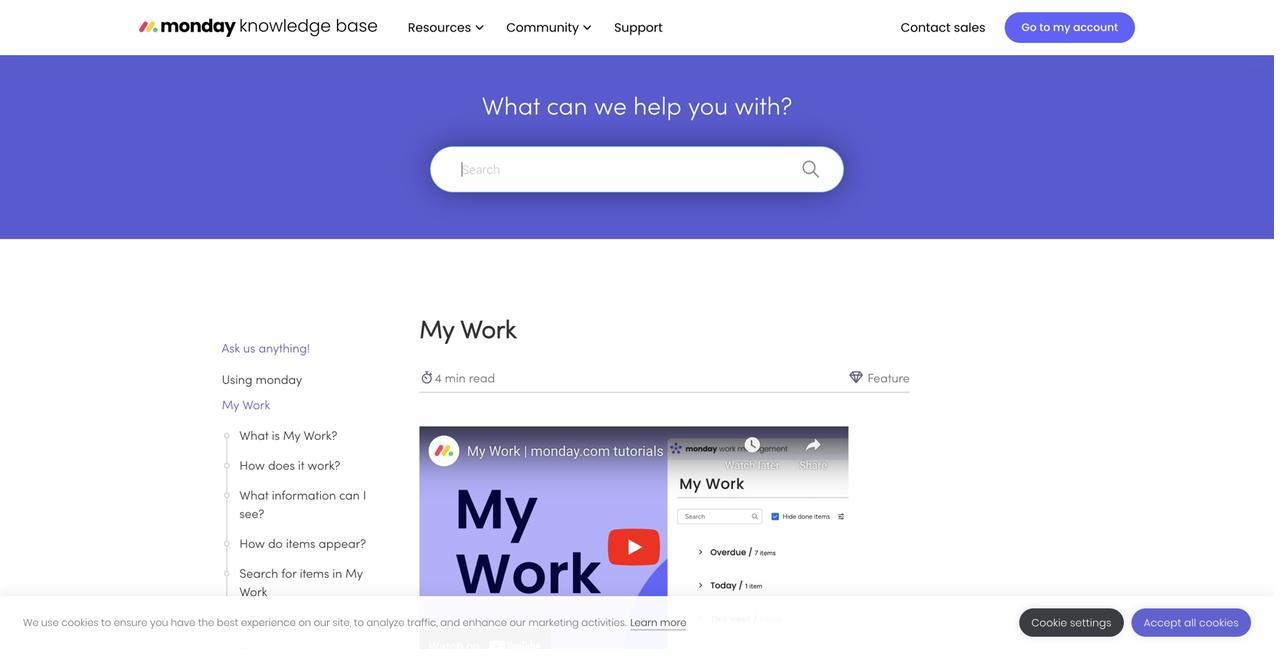 Task type: vqa. For each thing, say whether or not it's contained in the screenshot.
the bottommost management
no



Task type: locate. For each thing, give the bounding box(es) containing it.
main element
[[393, 0, 1135, 55]]

what inside what information can i see?
[[240, 491, 269, 502]]

appear?
[[319, 539, 366, 551]]

activities.
[[582, 616, 627, 630]]

0 vertical spatial how
[[240, 461, 265, 472]]

my
[[420, 320, 455, 344], [222, 400, 239, 412], [283, 431, 301, 443], [345, 569, 363, 581]]

list containing resources
[[393, 0, 675, 55]]

Search search field
[[430, 146, 844, 192]]

my up "4"
[[420, 320, 455, 344]]

4 min read
[[435, 374, 495, 385]]

1 vertical spatial you
[[150, 616, 168, 630]]

2 how from the top
[[240, 539, 265, 551]]

our right on at left
[[314, 616, 330, 630]]

community link
[[499, 14, 599, 41]]

0 horizontal spatial can
[[339, 491, 360, 502]]

0 horizontal spatial cookies
[[61, 616, 99, 630]]

dialog
[[0, 596, 1275, 649]]

1 vertical spatial what
[[240, 431, 269, 443]]

can left i
[[339, 491, 360, 502]]

have
[[171, 616, 196, 630]]

1 horizontal spatial you
[[688, 97, 728, 120]]

1 horizontal spatial cookies
[[1200, 616, 1239, 630]]

ensure
[[114, 616, 148, 630]]

cookie settings
[[1032, 616, 1112, 630]]

1 horizontal spatial can
[[547, 97, 588, 120]]

list
[[393, 0, 675, 55]]

cookies right use
[[61, 616, 99, 630]]

1 how from the top
[[240, 461, 265, 472]]

go to my account link
[[1005, 12, 1135, 43]]

how for how does it work?
[[240, 461, 265, 472]]

see?
[[240, 509, 264, 521]]

on
[[299, 616, 311, 630]]

resources link
[[400, 14, 491, 41]]

items
[[286, 539, 316, 551], [300, 569, 329, 581], [300, 617, 330, 629]]

what
[[482, 97, 540, 120], [240, 431, 269, 443], [240, 491, 269, 502]]

you left have at bottom left
[[150, 616, 168, 630]]

None search field
[[423, 146, 852, 192]]

2 vertical spatial work
[[240, 587, 267, 599]]

us
[[243, 344, 255, 355]]

go
[[1022, 20, 1037, 35]]

1 vertical spatial how
[[240, 539, 265, 551]]

information
[[272, 491, 336, 502]]

contact sales link
[[893, 14, 994, 41]]

1 horizontal spatial to
[[354, 616, 364, 630]]

1 horizontal spatial my work
[[420, 320, 517, 344]]

how left does
[[240, 461, 265, 472]]

2 vertical spatial what
[[240, 491, 269, 502]]

main content containing what can we help you with?
[[0, 46, 1275, 649]]

work?
[[304, 431, 337, 443]]

items inside how do items appear? link
[[286, 539, 316, 551]]

my work
[[420, 320, 517, 344], [222, 400, 270, 412]]

1 our from the left
[[314, 616, 330, 630]]

work up the read
[[461, 320, 517, 344]]

work down search
[[240, 587, 267, 599]]

our right "enhance"
[[510, 616, 526, 630]]

2 our from the left
[[510, 616, 526, 630]]

cookies right all
[[1200, 616, 1239, 630]]

my
[[1053, 20, 1071, 35]]

to left ensure
[[101, 616, 111, 630]]

you right help
[[688, 97, 728, 120]]

1 vertical spatial items
[[300, 569, 329, 581]]

hide done items
[[240, 617, 330, 629]]

main content
[[0, 46, 1275, 649]]

my work link
[[222, 397, 383, 415]]

0 vertical spatial you
[[688, 97, 728, 120]]

0 vertical spatial items
[[286, 539, 316, 551]]

experience
[[241, 616, 296, 630]]

items left site,
[[300, 617, 330, 629]]

community
[[507, 19, 579, 36]]

best
[[217, 616, 239, 630]]

how does it work? link
[[240, 458, 382, 476]]

can
[[547, 97, 588, 120], [339, 491, 360, 502]]

monday.com logo image
[[139, 11, 377, 43]]

monday
[[256, 375, 302, 387]]

you inside "main content"
[[688, 97, 728, 120]]

items for in
[[300, 569, 329, 581]]

to right the go
[[1040, 20, 1051, 35]]

my right 'in'
[[345, 569, 363, 581]]

how left do
[[240, 539, 265, 551]]

my work inside the 'my work' link
[[222, 400, 270, 412]]

items right do
[[286, 539, 316, 551]]

1 cookies from the left
[[61, 616, 99, 630]]

0 vertical spatial work
[[461, 320, 517, 344]]

how
[[240, 461, 265, 472], [240, 539, 265, 551]]

my right is
[[283, 431, 301, 443]]

what for what information can i see?
[[240, 491, 269, 502]]

4
[[435, 374, 442, 385]]

enhance
[[463, 616, 507, 630]]

learn
[[631, 616, 658, 630]]

my work down using
[[222, 400, 270, 412]]

our
[[314, 616, 330, 630], [510, 616, 526, 630]]

items left 'in'
[[300, 569, 329, 581]]

none search field inside "main content"
[[423, 146, 852, 192]]

cookies
[[61, 616, 99, 630], [1200, 616, 1239, 630]]

what for what is my work?
[[240, 431, 269, 443]]

0 horizontal spatial our
[[314, 616, 330, 630]]

1 horizontal spatial our
[[510, 616, 526, 630]]

dialog containing cookie settings
[[0, 596, 1275, 649]]

0 horizontal spatial my work
[[222, 400, 270, 412]]

more
[[660, 616, 687, 630]]

analyze
[[367, 616, 405, 630]]

accept
[[1144, 616, 1182, 630]]

to right site,
[[354, 616, 364, 630]]

my work up 4 min read
[[420, 320, 517, 344]]

in
[[333, 569, 342, 581]]

cookies inside button
[[1200, 616, 1239, 630]]

can left we
[[547, 97, 588, 120]]

help
[[634, 97, 682, 120]]

my down using
[[222, 400, 239, 412]]

you
[[688, 97, 728, 120], [150, 616, 168, 630]]

2 cookies from the left
[[1200, 616, 1239, 630]]

can inside what information can i see?
[[339, 491, 360, 502]]

work down the 'using monday' link
[[242, 400, 270, 412]]

accept all cookies
[[1144, 616, 1239, 630]]

i
[[363, 491, 366, 502]]

0 vertical spatial can
[[547, 97, 588, 120]]

how does it work?
[[240, 461, 340, 472]]

what inside "what is my work?" link
[[240, 431, 269, 443]]

1 vertical spatial can
[[339, 491, 360, 502]]

support link
[[607, 14, 675, 41], [614, 19, 668, 36]]

what can we help you with?
[[482, 97, 792, 120]]

items inside search for items in my work
[[300, 569, 329, 581]]

hide
[[240, 617, 265, 629]]

2 horizontal spatial to
[[1040, 20, 1051, 35]]

0 vertical spatial what
[[482, 97, 540, 120]]

1 vertical spatial my work
[[222, 400, 270, 412]]

accept all cookies button
[[1132, 609, 1252, 637]]

what is my work?
[[240, 431, 337, 443]]

2 vertical spatial items
[[300, 617, 330, 629]]

work?
[[308, 461, 340, 472]]

to
[[1040, 20, 1051, 35], [101, 616, 111, 630], [354, 616, 364, 630]]

work
[[461, 320, 517, 344], [242, 400, 270, 412], [240, 587, 267, 599]]



Task type: describe. For each thing, give the bounding box(es) containing it.
cookie settings button
[[1020, 609, 1124, 637]]

contact
[[901, 19, 951, 36]]

using
[[222, 375, 253, 387]]

and
[[441, 616, 460, 630]]

search for items in my work
[[240, 569, 363, 599]]

traffic,
[[407, 616, 438, 630]]

we
[[594, 97, 627, 120]]

0 horizontal spatial you
[[150, 616, 168, 630]]

done
[[269, 617, 297, 629]]

how for how do items appear?
[[240, 539, 265, 551]]

support
[[614, 19, 663, 36]]

with?
[[735, 97, 792, 120]]

min
[[445, 374, 466, 385]]

is
[[272, 431, 280, 443]]

items for appear?
[[286, 539, 316, 551]]

the
[[198, 616, 214, 630]]

contact sales
[[901, 19, 986, 36]]

anything!
[[259, 344, 310, 355]]

learn more link
[[631, 616, 687, 630]]

we use cookies to ensure you have the best experience on our site, to analyze traffic, and enhance our marketing activities. learn more
[[23, 616, 687, 630]]

use
[[41, 616, 59, 630]]

cookies for all
[[1200, 616, 1239, 630]]

ask
[[222, 344, 240, 355]]

using monday
[[222, 375, 302, 387]]

my inside search for items in my work
[[345, 569, 363, 581]]

hide done items link
[[240, 614, 382, 632]]

work inside search for items in my work
[[240, 587, 267, 599]]

how do items appear? link
[[240, 536, 382, 554]]

ask us anything! link
[[222, 340, 383, 359]]

does
[[268, 461, 295, 472]]

items inside hide done items 'link'
[[300, 617, 330, 629]]

how do items appear?
[[240, 539, 366, 551]]

resources
[[408, 19, 471, 36]]

using monday link
[[222, 375, 302, 387]]

0 horizontal spatial to
[[101, 616, 111, 630]]

cookies for use
[[61, 616, 99, 630]]

1 vertical spatial work
[[242, 400, 270, 412]]

all
[[1185, 616, 1197, 630]]

cookie
[[1032, 616, 1068, 630]]

ask us anything!
[[222, 344, 310, 355]]

do
[[268, 539, 283, 551]]

for
[[281, 569, 297, 581]]

settings
[[1070, 616, 1112, 630]]

what is my work? link
[[240, 428, 382, 446]]

to inside go to my account link
[[1040, 20, 1051, 35]]

marketing
[[529, 616, 579, 630]]

read
[[469, 374, 495, 385]]

what information can i see? link
[[240, 487, 382, 524]]

search
[[240, 569, 278, 581]]

what for what can we help you with?
[[482, 97, 540, 120]]

account
[[1074, 20, 1119, 35]]

site,
[[333, 616, 351, 630]]

feature
[[868, 374, 910, 385]]

search for items in my work link
[[240, 566, 382, 602]]

we
[[23, 616, 39, 630]]

it
[[298, 461, 305, 472]]

what information can i see?
[[240, 491, 366, 521]]

0 vertical spatial my work
[[420, 320, 517, 344]]

go to my account
[[1022, 20, 1119, 35]]

sales
[[954, 19, 986, 36]]



